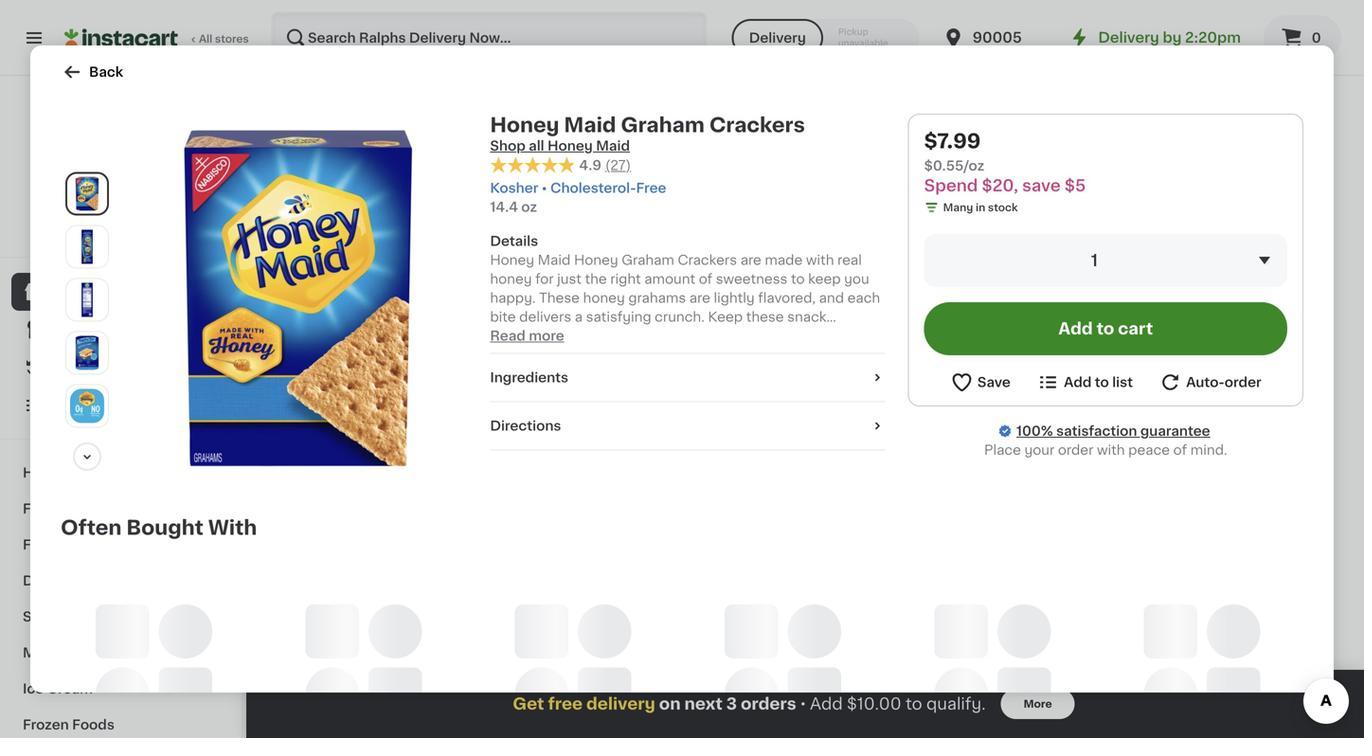 Task type: describe. For each thing, give the bounding box(es) containing it.
for left just
[[535, 273, 554, 286]]

100% satisfaction guarantee link
[[1017, 422, 1210, 441]]

eligible
[[1039, 27, 1088, 41]]

view all (10+)
[[1111, 106, 1199, 119]]

product group containing 1
[[284, 162, 445, 431]]

honey maid graham crackers
[[637, 377, 773, 409]]

see eligible items button
[[989, 18, 1150, 50]]

many down spend
[[943, 202, 973, 213]]

4
[[528, 394, 535, 404]]

fresh fruit
[[23, 538, 96, 551]]

fl
[[496, 394, 504, 404]]

x for 1.48
[[999, 432, 1005, 442]]

holiday link
[[11, 455, 230, 491]]

crunch.
[[655, 310, 705, 324]]

crackers
[[490, 329, 547, 343]]

frozen foods
[[23, 718, 114, 731]]

1 vertical spatial with
[[655, 367, 683, 381]]

this
[[408, 103, 448, 122]]

$7.99 $0.55/oz spend $20, save $5
[[924, 131, 1086, 194]]

kosher for kosher • cholesterol-free 14.4 oz
[[490, 182, 538, 195]]

6
[[460, 394, 467, 404]]

item carousel region containing kosher
[[284, 547, 1326, 738]]

1 horizontal spatial 100% satisfaction guarantee
[[1017, 424, 1210, 438]]

many in stock down directions button
[[656, 451, 730, 461]]

(10+)
[[1166, 106, 1199, 119]]

delivers
[[519, 310, 571, 324]]

1 vertical spatial these
[[712, 348, 753, 362]]

read more
[[490, 329, 564, 343]]

(27) button
[[605, 156, 631, 175]]

sour
[[864, 396, 895, 409]]

$ 1 89
[[288, 333, 320, 353]]

1 horizontal spatial of
[[1173, 443, 1187, 457]]

stock down sour
[[877, 451, 907, 461]]

many down natural
[[832, 451, 862, 461]]

oz right fl
[[506, 394, 519, 404]]

perfectly
[[590, 367, 652, 381]]

cart
[[1118, 321, 1153, 337]]

to inside treatment tracker modal dialog
[[906, 696, 922, 712]]

delivery for delivery
[[749, 31, 806, 45]]

stock down broth
[[348, 414, 378, 425]]

kroger® 99% fat free chicken broth 32 oz
[[284, 358, 427, 406]]

$7.99
[[924, 131, 981, 151]]

trending
[[284, 103, 378, 122]]

3 r.w. knudsen family hampshire 100% natural sour cream
[[813, 333, 951, 409]]

these
[[746, 310, 784, 324]]

100% inside button
[[48, 230, 77, 240]]

hampshire
[[813, 377, 885, 390]]

honey for honey maid honey graham crackers are made with real honey for just the right amount of sweetness to keep you happy. these honey grahams are lightly flavored, and each bite delivers a satisfying crunch. keep these snack crackers in your desk for an afternoon treat, or tuck some into a lunchbox for quick packing these square honey grahams stack perfectly with chocolate and marshmallows for smores.
[[490, 254, 534, 267]]

1 vertical spatial guarantee
[[1141, 424, 1210, 438]]

ralphs
[[50, 189, 97, 202]]

ingredients button
[[490, 368, 885, 387]]

100% satisfaction guarantee inside button
[[48, 230, 201, 240]]

• inside item carousel region
[[521, 394, 525, 404]]

enlarge cookies & cakes honey maid graham crackers angle_back (opens in a new tab) image
[[70, 336, 104, 370]]

qualify.
[[927, 696, 986, 712]]

it
[[83, 361, 92, 374]]

r.w.
[[813, 358, 841, 371]]

amount
[[644, 273, 696, 286]]

directions button
[[490, 417, 885, 436]]

options
[[538, 394, 579, 404]]

meat & seafood
[[23, 646, 133, 659]]

satisfaction inside button
[[80, 230, 143, 240]]

2 horizontal spatial with
[[1097, 443, 1125, 457]]

with
[[208, 518, 257, 538]]

delivery for delivery by 2:20pm
[[1098, 31, 1159, 45]]

stores
[[215, 34, 249, 44]]

$5
[[1065, 178, 1086, 194]]

honey up happy.
[[490, 273, 532, 286]]

16
[[1165, 376, 1177, 387]]

1 horizontal spatial with
[[806, 254, 834, 267]]

to inside honey maid honey graham crackers are made with real honey for just the right amount of sweetness to keep you happy. these honey grahams are lightly flavored, and each bite delivers a satisfying crunch. keep these snack crackers in your desk for an afternoon treat, or tuck some into a lunchbox for quick packing these square honey grahams stack perfectly with chocolate and marshmallows for smores.
[[791, 273, 805, 286]]

pricing
[[93, 211, 130, 221]]

1 inside field
[[1091, 252, 1098, 269]]

directions
[[490, 419, 561, 433]]

(105)
[[1059, 417, 1086, 427]]

many down 1.48
[[1008, 451, 1038, 461]]

maid for honey maid graham crackers
[[684, 377, 717, 390]]

crackers inside honey maid honey graham crackers are made with real honey for just the right amount of sweetness to keep you happy. these honey grahams are lightly flavored, and each bite delivers a satisfying crunch. keep these snack crackers in your desk for an afternoon treat, or tuck some into a lunchbox for quick packing these square honey grahams stack perfectly with chocolate and marshmallows for smores.
[[678, 254, 737, 267]]

view pricing policy
[[64, 211, 166, 221]]

many in stock down the $20,
[[943, 202, 1018, 213]]

ralphs delivery now
[[50, 189, 191, 202]]

graham for honey maid graham crackers shop all honey maid
[[621, 115, 705, 135]]

stacks
[[1058, 377, 1103, 390]]

ralphs delivery now link
[[50, 99, 191, 205]]

lunchbox
[[530, 348, 591, 362]]

many in stock down 1.48
[[1008, 451, 1083, 461]]

0 vertical spatial and
[[819, 292, 844, 305]]

keep
[[708, 310, 743, 324]]

maid for honey maid graham crackers shop all honey maid
[[564, 115, 616, 135]]

oz inside kosher • cholesterol-free 14.4 oz
[[521, 201, 537, 214]]

& for meat
[[61, 646, 72, 659]]

enlarge cookies & cakes honey maid graham crackers angle_top (opens in a new tab) image
[[70, 389, 104, 423]]

ritz
[[989, 377, 1015, 390]]

add inside button
[[1064, 376, 1092, 389]]

lists link
[[11, 387, 230, 424]]

real
[[838, 254, 862, 267]]

many in stock down sour
[[832, 451, 907, 461]]

add inside button
[[1059, 321, 1093, 337]]

snacks & candy link
[[11, 599, 230, 635]]

5
[[1000, 333, 1013, 353]]

1 horizontal spatial satisfaction
[[1056, 424, 1137, 438]]

seafood
[[75, 646, 133, 659]]

get free delivery on next 3 orders • add $10.00 to qualify.
[[513, 696, 986, 712]]

treat,
[[745, 329, 780, 343]]

for down desk
[[595, 348, 613, 362]]

back
[[89, 65, 123, 79]]

guarantee inside button
[[146, 230, 201, 240]]

add to cart
[[1059, 321, 1153, 337]]

keep
[[808, 273, 841, 286]]

list
[[1112, 376, 1133, 389]]

auto-order
[[1186, 376, 1262, 389]]

product group containing 5
[[989, 162, 1150, 524]]

in inside honey maid honey graham crackers are made with real honey for just the right amount of sweetness to keep you happy. these honey grahams are lightly flavored, and each bite delivers a satisfying crunch. keep these snack crackers in your desk for an afternoon treat, or tuck some into a lunchbox for quick packing these square honey grahams stack perfectly with chocolate and marshmallows for smores.
[[551, 329, 562, 343]]

read
[[490, 329, 526, 343]]

3 for 3 r.w. knudsen family hampshire 100% natural sour cream
[[824, 333, 837, 353]]

1 vertical spatial and
[[756, 367, 781, 381]]

fresh inside ritz fresh stacks original crackers
[[1018, 377, 1055, 390]]

oz inside kroger® 99% fat free chicken broth 32 oz
[[300, 395, 313, 406]]

stock down the $20,
[[988, 202, 1018, 213]]

0 horizontal spatial are
[[689, 292, 710, 305]]

• inside get free delivery on next 3 orders • add $10.00 to qualify.
[[800, 696, 806, 711]]

1 horizontal spatial your
[[1025, 443, 1055, 457]]

on
[[659, 696, 681, 712]]

x for 7.5
[[470, 394, 476, 404]]

store
[[453, 103, 507, 122]]

at
[[382, 103, 404, 122]]

graham inside honey maid honey graham crackers are made with real honey for just the right amount of sweetness to keep you happy. these honey grahams are lightly flavored, and each bite delivers a satisfying crunch. keep these snack crackers in your desk for an afternoon treat, or tuck some into a lunchbox for quick packing these square honey grahams stack perfectly with chocolate and marshmallows for smores.
[[622, 254, 674, 267]]

free
[[548, 696, 583, 712]]

89
[[306, 334, 320, 344]]

fresh for fresh vegetables
[[23, 502, 61, 515]]

$10.00
[[847, 696, 902, 712]]

shop inside the honey maid graham crackers shop all honey maid
[[490, 139, 526, 153]]

0 vertical spatial these
[[539, 292, 580, 305]]

shop inside shop link
[[53, 285, 88, 298]]

fruit
[[64, 538, 96, 551]]

(2.41k)
[[531, 379, 567, 389]]

ice cream link
[[11, 671, 230, 707]]

100% satisfaction guarantee button
[[29, 224, 212, 243]]

1 horizontal spatial are
[[741, 254, 762, 267]]

0 vertical spatial a
[[575, 310, 583, 324]]

for left 4
[[490, 386, 509, 400]]

happy.
[[490, 292, 536, 305]]

in down the $20,
[[976, 202, 986, 213]]

chocolate
[[686, 367, 753, 381]]

bought
[[126, 518, 204, 538]]

fresh fruit link
[[11, 527, 230, 563]]

details
[[490, 235, 538, 248]]

kosher link
[[284, 554, 359, 577]]



Task type: vqa. For each thing, say whether or not it's contained in the screenshot.
8
yes



Task type: locate. For each thing, give the bounding box(es) containing it.
3 right next
[[726, 696, 737, 712]]

for
[[535, 273, 554, 286], [635, 329, 653, 343], [595, 348, 613, 362], [490, 386, 509, 400]]

are up sweetness
[[741, 254, 762, 267]]

you
[[844, 273, 869, 286]]

oz right 14.4
[[521, 201, 537, 214]]

1 vertical spatial kosher
[[284, 556, 359, 576]]

guarantee
[[146, 230, 201, 240], [1141, 424, 1210, 438]]

2 vertical spatial •
[[800, 696, 806, 711]]

crackers down delivery button
[[709, 115, 805, 135]]

kosher • cholesterol-free 14.4 oz
[[490, 182, 666, 214]]

crackers up the (105)
[[1044, 396, 1103, 409]]

frozen foods link
[[11, 707, 230, 738]]

in up lunchbox
[[551, 329, 562, 343]]

x inside product group
[[999, 432, 1005, 442]]

honey down the the
[[583, 292, 625, 305]]

free inside kroger® 99% fat free chicken broth 32 oz
[[397, 358, 427, 371]]

1 horizontal spatial cream
[[898, 396, 943, 409]]

delivery by 2:20pm
[[1098, 31, 1241, 45]]

0 vertical spatial cream
[[898, 396, 943, 409]]

& left candy
[[76, 610, 87, 623]]

all left (10+)
[[1147, 106, 1162, 119]]

candy
[[90, 610, 135, 623]]

view for view pricing policy
[[64, 211, 90, 221]]

&
[[63, 574, 74, 587], [76, 610, 87, 623], [61, 646, 72, 659]]

1 vertical spatial are
[[689, 292, 710, 305]]

and down keep
[[819, 292, 844, 305]]

into
[[490, 348, 516, 362]]

many down directions button
[[656, 451, 686, 461]]

1 field
[[924, 234, 1287, 287]]

order
[[1225, 376, 1262, 389], [1058, 443, 1094, 457]]

crackers inside ritz fresh stacks original crackers
[[1044, 396, 1103, 409]]

0 horizontal spatial shop
[[53, 285, 88, 298]]

0 horizontal spatial free
[[397, 358, 427, 371]]

fresh up dairy
[[23, 538, 61, 551]]

bite
[[490, 310, 516, 324]]

0 horizontal spatial order
[[1058, 443, 1094, 457]]

kosher inside kosher • cholesterol-free 14.4 oz
[[490, 182, 538, 195]]

0 horizontal spatial 1
[[295, 333, 304, 353]]

free inside kosher • cholesterol-free 14.4 oz
[[636, 182, 666, 195]]

view pricing policy link
[[64, 208, 177, 224]]

again
[[96, 361, 133, 374]]

1 vertical spatial all
[[529, 139, 544, 153]]

free down the honey maid graham crackers shop all honey maid at the top of page
[[636, 182, 666, 195]]

honey up 14.4
[[490, 115, 559, 135]]

1 vertical spatial x
[[999, 432, 1005, 442]]

many down chicken
[[303, 414, 333, 425]]

sweetness
[[716, 273, 788, 286]]

maid
[[564, 115, 616, 135], [538, 254, 571, 267], [684, 377, 717, 390]]

holiday
[[23, 466, 76, 479]]

your inside honey maid honey graham crackers are made with real honey for just the right amount of sweetness to keep you happy. these honey grahams are lightly flavored, and each bite delivers a satisfying crunch. keep these snack crackers in your desk for an afternoon treat, or tuck some into a lunchbox for quick packing these square honey grahams stack perfectly with chocolate and marshmallows for smores.
[[566, 329, 596, 343]]

quick
[[617, 348, 653, 362]]

grahams down into
[[490, 367, 548, 381]]

see
[[1009, 27, 1035, 41]]

1 vertical spatial graham
[[622, 254, 674, 267]]

100% down ralphs
[[48, 230, 77, 240]]

0 horizontal spatial guarantee
[[146, 230, 201, 240]]

ritz fresh stacks original crackers
[[989, 377, 1103, 409]]

0 vertical spatial of
[[699, 273, 713, 286]]

1 horizontal spatial free
[[636, 182, 666, 195]]

100% satisfaction guarantee down view pricing policy link
[[48, 230, 201, 240]]

2 vertical spatial graham
[[721, 377, 773, 390]]

crackers inside the honey maid graham crackers shop all honey maid
[[709, 115, 805, 135]]

cream inside '3 r.w. knudsen family hampshire 100% natural sour cream'
[[898, 396, 943, 409]]

auto-order button
[[1159, 370, 1262, 394]]

1 vertical spatial shop
[[53, 285, 88, 298]]

in down sour
[[864, 451, 874, 461]]

0 horizontal spatial kosher
[[284, 556, 359, 576]]

to inside button
[[1095, 376, 1109, 389]]

0 horizontal spatial view
[[64, 211, 90, 221]]

& left eggs
[[63, 574, 74, 587]]

are up crunch.
[[689, 292, 710, 305]]

honey down packing
[[637, 377, 681, 390]]

or
[[784, 329, 797, 343]]

view down ralphs
[[64, 211, 90, 221]]

1 horizontal spatial view
[[1111, 106, 1144, 119]]

2 vertical spatial with
[[1097, 443, 1125, 457]]

2 vertical spatial 100%
[[1017, 424, 1053, 438]]

to inside button
[[1097, 321, 1114, 337]]

& right meat
[[61, 646, 72, 659]]

save button
[[950, 370, 1011, 394]]

2 vertical spatial maid
[[684, 377, 717, 390]]

0 vertical spatial view
[[1111, 106, 1144, 119]]

view inside view all (10+) popup button
[[1111, 106, 1144, 119]]

to right $10.00
[[906, 696, 922, 712]]

honey for honey maid graham crackers shop all honey maid
[[490, 115, 559, 135]]

add inside treatment tracker modal dialog
[[810, 696, 843, 712]]

packing
[[656, 348, 709, 362]]

1 horizontal spatial order
[[1225, 376, 1262, 389]]

treatment tracker modal dialog
[[246, 670, 1364, 738]]

marshmallows
[[785, 367, 881, 381]]

1 horizontal spatial kosher
[[490, 182, 538, 195]]

0 horizontal spatial grahams
[[490, 367, 548, 381]]

delivery inside the ralphs delivery now link
[[100, 189, 157, 202]]

product group
[[284, 162, 445, 431], [460, 162, 621, 407], [813, 162, 974, 484], [989, 162, 1150, 524], [1165, 162, 1326, 389], [284, 615, 445, 738], [460, 615, 621, 738], [637, 615, 798, 738], [813, 615, 974, 738], [989, 615, 1150, 738], [1165, 615, 1326, 738]]

6 x 7.5 fl oz • 4 options
[[460, 394, 579, 404]]

0 vertical spatial fresh
[[1018, 377, 1055, 390]]

peace
[[1128, 443, 1170, 457]]

100% down original
[[1017, 424, 1053, 438]]

fat
[[373, 358, 394, 371]]

1 vertical spatial 100% satisfaction guarantee
[[1017, 424, 1210, 438]]

honey inside the honey maid graham crackers shop all honey maid
[[548, 139, 593, 153]]

1 vertical spatial &
[[76, 610, 87, 623]]

maid inside the honey maid graham crackers shop all honey maid
[[564, 115, 616, 135]]

x right 8
[[999, 432, 1005, 442]]

shop down enlarge cookies & cakes honey maid graham crackers angle_left (opens in a new tab) icon
[[53, 285, 88, 298]]

free for kosher • cholesterol-free 14.4 oz
[[636, 182, 666, 195]]

auto-
[[1186, 376, 1225, 389]]

these down just
[[539, 292, 580, 305]]

0 vertical spatial free
[[636, 182, 666, 195]]

• left cholesterol-
[[542, 182, 547, 195]]

with down packing
[[655, 367, 683, 381]]

1 horizontal spatial 3
[[824, 333, 837, 353]]

the
[[585, 273, 607, 286]]

0 vertical spatial x
[[470, 394, 476, 404]]

delivery
[[586, 696, 655, 712]]

delivery inside delivery by 2:20pm link
[[1098, 31, 1159, 45]]

1 vertical spatial •
[[521, 394, 525, 404]]

guarantee up the peace
[[1141, 424, 1210, 438]]

ingredients
[[490, 371, 568, 384]]

1 inside product group
[[295, 333, 304, 353]]

0 vertical spatial •
[[542, 182, 547, 195]]

honey for honey maid graham crackers
[[637, 377, 681, 390]]

honey inside honey maid graham crackers
[[637, 377, 681, 390]]

now
[[161, 189, 191, 202]]

tuck
[[801, 329, 830, 343]]

honey inside the honey maid graham crackers shop all honey maid
[[490, 115, 559, 135]]

right
[[610, 273, 641, 286]]

many
[[943, 202, 973, 213], [303, 414, 333, 425], [656, 451, 686, 461], [832, 451, 862, 461], [1008, 451, 1038, 461]]

0 vertical spatial guarantee
[[146, 230, 201, 240]]

x right the 6
[[470, 394, 476, 404]]

by
[[1163, 31, 1182, 45]]

kroger®
[[284, 358, 337, 371]]

• right orders at the right bottom of page
[[800, 696, 806, 711]]

a right delivers
[[575, 310, 583, 324]]

0 vertical spatial satisfaction
[[80, 230, 143, 240]]

100% inside '3 r.w. knudsen family hampshire 100% natural sour cream'
[[889, 377, 925, 390]]

0 horizontal spatial of
[[699, 273, 713, 286]]

fresh up original
[[1018, 377, 1055, 390]]

all inside the honey maid graham crackers shop all honey maid
[[529, 139, 544, 153]]

1 horizontal spatial x
[[999, 432, 1005, 442]]

honey up marshmallows
[[805, 348, 847, 362]]

1 up add to cart
[[1091, 252, 1098, 269]]

kosher for kosher
[[284, 556, 359, 576]]

1 horizontal spatial grahams
[[628, 292, 686, 305]]

oz right 1.48
[[1032, 432, 1044, 442]]

1 horizontal spatial all
[[1147, 106, 1162, 119]]

enlarge cookies & cakes honey maid graham crackers angle_left (opens in a new tab) image
[[70, 230, 104, 264]]

cream up frozen foods
[[47, 682, 93, 695]]

view inside view pricing policy link
[[64, 211, 90, 221]]

honey up 4.9
[[548, 139, 593, 153]]

cholesterol-
[[550, 182, 636, 195]]

3 inside '3 r.w. knudsen family hampshire 100% natural sour cream'
[[824, 333, 837, 353]]

None search field
[[271, 11, 707, 64]]

shop link
[[11, 273, 230, 311]]

maid for honey maid honey graham crackers are made with real honey for just the right amount of sweetness to keep you happy. these honey grahams are lightly flavored, and each bite delivers a satisfying crunch. keep these snack crackers in your desk for an afternoon treat, or tuck some into a lunchbox for quick packing these square honey grahams stack perfectly with chocolate and marshmallows for smores.
[[538, 254, 571, 267]]

0 vertical spatial graham
[[621, 115, 705, 135]]

1 horizontal spatial 100%
[[889, 377, 925, 390]]

maid inside honey maid graham crackers
[[684, 377, 717, 390]]

crackers down details "button"
[[678, 254, 737, 267]]

0 vertical spatial are
[[741, 254, 762, 267]]

0 vertical spatial 100% satisfaction guarantee
[[48, 230, 201, 240]]

read more button
[[490, 327, 564, 346]]

& for snacks
[[76, 610, 87, 623]]

in down directions button
[[688, 451, 698, 461]]

graham for honey maid graham crackers
[[721, 377, 773, 390]]

shop down 'store'
[[490, 139, 526, 153]]

honey up the the
[[574, 254, 618, 267]]

0 vertical spatial maid
[[564, 115, 616, 135]]

chicken
[[284, 377, 339, 390]]

to left cart
[[1097, 321, 1114, 337]]

delivery inside delivery button
[[749, 31, 806, 45]]

fresh for fresh fruit
[[23, 538, 61, 551]]

satisfaction down "pricing"
[[80, 230, 143, 240]]

stock down directions button
[[700, 451, 730, 461]]

your down 1.48
[[1025, 443, 1055, 457]]

1 vertical spatial 1
[[295, 333, 304, 353]]

ice cream
[[23, 682, 93, 695]]

0 horizontal spatial with
[[655, 367, 683, 381]]

1 vertical spatial satisfaction
[[1056, 424, 1137, 438]]

2 horizontal spatial 3
[[1176, 333, 1189, 353]]

3 up 16 oz
[[1176, 333, 1189, 353]]

0 horizontal spatial these
[[539, 292, 580, 305]]

1 horizontal spatial guarantee
[[1141, 424, 1210, 438]]

item carousel region containing trending at this store
[[284, 94, 1326, 532]]

honey maid honey graham crackers are made with real honey for just the right amount of sweetness to keep you happy. these honey grahams are lightly flavored, and each bite delivers a satisfying crunch. keep these snack crackers in your desk for an afternoon treat, or tuck some into a lunchbox for quick packing these square honey grahams stack perfectly with chocolate and marshmallows for smores.
[[490, 254, 881, 400]]

free right fat
[[397, 358, 427, 371]]

your up lunchbox
[[566, 329, 596, 343]]

1 horizontal spatial 1
[[1091, 252, 1098, 269]]

0 horizontal spatial •
[[521, 394, 525, 404]]

0 vertical spatial with
[[806, 254, 834, 267]]

0 horizontal spatial 3
[[726, 696, 737, 712]]

16 oz
[[1165, 376, 1192, 387]]

more
[[1024, 699, 1052, 709]]

2 horizontal spatial delivery
[[1098, 31, 1159, 45]]

with down 100% satisfaction guarantee link
[[1097, 443, 1125, 457]]

of left mind.
[[1173, 443, 1187, 457]]

meat
[[23, 646, 58, 659]]

order down the (105)
[[1058, 443, 1094, 457]]

graham up amount
[[622, 254, 674, 267]]

maid up maid
[[564, 115, 616, 135]]

buy it again link
[[11, 349, 230, 387]]

of
[[699, 273, 713, 286], [1173, 443, 1187, 457]]

of right amount
[[699, 273, 713, 286]]

0 vertical spatial all
[[1147, 106, 1162, 119]]

more button
[[1001, 689, 1075, 719]]

item carousel region
[[284, 94, 1326, 532], [284, 547, 1326, 738]]

delivery
[[1098, 31, 1159, 45], [749, 31, 806, 45], [100, 189, 157, 202]]

enlarge cookies & cakes honey maid graham crackers hero (opens in a new tab) image
[[70, 177, 104, 211]]

1 vertical spatial item carousel region
[[284, 547, 1326, 738]]

guarantee down policy at the top left of the page
[[146, 230, 201, 240]]

graham inside the honey maid graham crackers shop all honey maid
[[621, 115, 705, 135]]

honey
[[548, 139, 593, 153], [490, 273, 532, 286], [583, 292, 625, 305], [805, 348, 847, 362]]

for left an
[[635, 329, 653, 343]]

1 horizontal spatial shop
[[490, 139, 526, 153]]

honey maid graham crackers shop all honey maid
[[490, 115, 805, 153]]

1 horizontal spatial •
[[542, 182, 547, 195]]

3 up r.w.
[[824, 333, 837, 353]]

0 horizontal spatial delivery
[[100, 189, 157, 202]]

free for kroger® 99% fat free chicken broth 32 oz
[[397, 358, 427, 371]]

order right 16 oz
[[1225, 376, 1262, 389]]

honey down details
[[490, 254, 534, 267]]

x
[[470, 394, 476, 404], [999, 432, 1005, 442]]

1 left 89
[[295, 333, 304, 353]]

crackers inside honey maid graham crackers
[[637, 396, 696, 409]]

maid down packing
[[684, 377, 717, 390]]

1 vertical spatial 100%
[[889, 377, 925, 390]]

items
[[1092, 27, 1130, 41]]

instacart logo image
[[64, 27, 178, 49]]

and
[[819, 292, 844, 305], [756, 367, 781, 381]]

0 vertical spatial kosher
[[490, 182, 538, 195]]

satisfaction up place your order with peace of mind.
[[1056, 424, 1137, 438]]

0 horizontal spatial all
[[529, 139, 544, 153]]

32
[[284, 395, 298, 406]]

3 for 3
[[1176, 333, 1189, 353]]

cream down family
[[898, 396, 943, 409]]

save
[[1022, 178, 1061, 194]]

just
[[557, 273, 582, 286]]

service type group
[[732, 19, 920, 57]]

2 horizontal spatial 100%
[[1017, 424, 1053, 438]]

1 horizontal spatial delivery
[[749, 31, 806, 45]]

graham inside honey maid graham crackers
[[721, 377, 773, 390]]

all stores
[[199, 34, 249, 44]]

0 button
[[1264, 15, 1342, 61]]

100% satisfaction guarantee up place your order with peace of mind.
[[1017, 424, 1210, 438]]

policy
[[133, 211, 166, 221]]

0 vertical spatial 100%
[[48, 230, 77, 240]]

fresh
[[1018, 377, 1055, 390], [23, 502, 61, 515], [23, 538, 61, 551]]

in down kroger® 99% fat free chicken broth 32 oz
[[336, 414, 345, 425]]

view for view all (10+)
[[1111, 106, 1144, 119]]

vegetables
[[64, 502, 141, 515]]

crackers
[[709, 115, 805, 135], [678, 254, 737, 267], [637, 396, 696, 409], [1044, 396, 1103, 409]]

a down crackers
[[519, 348, 527, 362]]

• inside kosher • cholesterol-free 14.4 oz
[[542, 182, 547, 195]]

many in stock down kroger® 99% fat free chicken broth 32 oz
[[303, 414, 378, 425]]

ralphs delivery now logo image
[[79, 99, 162, 182]]

1 vertical spatial your
[[1025, 443, 1055, 457]]

0 horizontal spatial 100% satisfaction guarantee
[[48, 230, 201, 240]]

0 vertical spatial shop
[[490, 139, 526, 153]]

3 inside treatment tracker modal dialog
[[726, 696, 737, 712]]

0 horizontal spatial satisfaction
[[80, 230, 143, 240]]

7
[[647, 333, 659, 353]]

family
[[907, 358, 951, 371]]

1 item carousel region from the top
[[284, 94, 1326, 532]]

1 vertical spatial cream
[[47, 682, 93, 695]]

to left list
[[1095, 376, 1109, 389]]

view left (10+)
[[1111, 106, 1144, 119]]

0 horizontal spatial a
[[519, 348, 527, 362]]

enlarge cookies & cakes honey maid graham crackers angle_right (opens in a new tab) image
[[70, 283, 104, 317]]

add to list button
[[1037, 370, 1133, 394]]

2 vertical spatial &
[[61, 646, 72, 659]]

order inside button
[[1225, 376, 1262, 389]]

in down 8 x 1.48 oz
[[1041, 451, 1050, 461]]

graham down square
[[721, 377, 773, 390]]

1 vertical spatial of
[[1173, 443, 1187, 457]]

oz right 16
[[1179, 376, 1192, 387]]

with
[[806, 254, 834, 267], [655, 367, 683, 381], [1097, 443, 1125, 457]]

2 item carousel region from the top
[[284, 547, 1326, 738]]

0 horizontal spatial 100%
[[48, 230, 77, 240]]

0 vertical spatial item carousel region
[[284, 94, 1326, 532]]

afternoon
[[676, 329, 741, 343]]

stock down the (105)
[[1053, 451, 1083, 461]]

of inside honey maid honey graham crackers are made with real honey for just the right amount of sweetness to keep you happy. these honey grahams are lightly flavored, and each bite delivers a satisfying crunch. keep these snack crackers in your desk for an afternoon treat, or tuck some into a lunchbox for quick packing these square honey grahams stack perfectly with chocolate and marshmallows for smores.
[[699, 273, 713, 286]]

2 horizontal spatial •
[[800, 696, 806, 711]]

all up kosher • cholesterol-free 14.4 oz
[[529, 139, 544, 153]]

each
[[848, 292, 880, 305]]

100% down family
[[889, 377, 925, 390]]

cookies & cakes honey maid graham crackers hero image
[[129, 129, 467, 467]]

1 horizontal spatial these
[[712, 348, 753, 362]]

grahams down amount
[[628, 292, 686, 305]]

1 vertical spatial view
[[64, 211, 90, 221]]

0 vertical spatial grahams
[[628, 292, 686, 305]]

0 horizontal spatial x
[[470, 394, 476, 404]]

& for dairy
[[63, 574, 74, 587]]

4.9
[[579, 159, 602, 172]]

0 horizontal spatial and
[[756, 367, 781, 381]]

$20,
[[982, 178, 1018, 194]]

1 vertical spatial free
[[397, 358, 427, 371]]

0
[[1312, 31, 1321, 45]]

7.5
[[479, 394, 494, 404]]

all inside popup button
[[1147, 106, 1162, 119]]

1 vertical spatial order
[[1058, 443, 1094, 457]]

fresh vegetables link
[[11, 491, 230, 527]]

a
[[575, 310, 583, 324], [519, 348, 527, 362]]

crackers up directions button
[[637, 396, 696, 409]]

these up 'chocolate'
[[712, 348, 753, 362]]

2 vertical spatial fresh
[[23, 538, 61, 551]]

oz right '32'
[[300, 395, 313, 406]]

maid inside honey maid honey graham crackers are made with real honey for just the right amount of sweetness to keep you happy. these honey grahams are lightly flavored, and each bite delivers a satisfying crunch. keep these snack crackers in your desk for an afternoon treat, or tuck some into a lunchbox for quick packing these square honey grahams stack perfectly with chocolate and marshmallows for smores.
[[538, 254, 571, 267]]

to up flavored,
[[791, 273, 805, 286]]

spend
[[924, 178, 978, 194]]

0 vertical spatial &
[[63, 574, 74, 587]]

0 vertical spatial 1
[[1091, 252, 1098, 269]]

desk
[[599, 329, 631, 343]]

maid up just
[[538, 254, 571, 267]]

add to cart button
[[924, 302, 1287, 355]]



